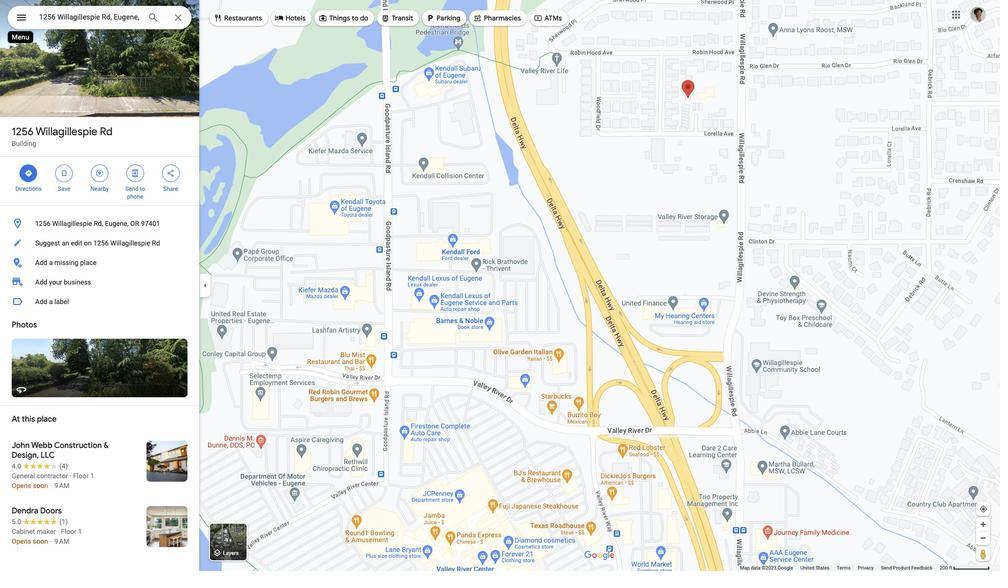 Task type: locate. For each thing, give the bounding box(es) containing it.
general
[[12, 472, 35, 480]]

0 vertical spatial 1256
[[12, 125, 34, 139]]

9 am
[[54, 482, 69, 490], [54, 538, 69, 546]]

2 add from the top
[[35, 278, 47, 286]]

opens down cabinet at the bottom left of the page
[[12, 538, 31, 546]]

 things to do
[[319, 13, 368, 23]]

rd inside button
[[152, 239, 160, 247]]

1 vertical spatial soon
[[33, 538, 48, 546]]

willagillespie inside 1256 willagillespie rd building
[[36, 125, 97, 139]]

2 soon from the top
[[33, 538, 48, 546]]

send
[[125, 186, 138, 192], [881, 566, 892, 571]]

willagillespie inside 1256 willagillespie rd, eugene, or 97401 button
[[52, 220, 92, 228]]

0 horizontal spatial 1
[[78, 528, 82, 536]]

send to phone
[[125, 186, 145, 200]]

transit
[[392, 14, 413, 22]]

rd down 97401
[[152, 239, 160, 247]]

0 vertical spatial to
[[352, 14, 359, 22]]

2 ⋅ from the top
[[50, 538, 53, 546]]

1256 willagillespie rd main content
[[0, 0, 199, 571]]

1 vertical spatial ·
[[57, 528, 59, 536]]

200 ft
[[940, 566, 953, 571]]

1 right maker
[[78, 528, 82, 536]]

0 vertical spatial ·
[[70, 472, 71, 480]]

1 vertical spatial add
[[35, 278, 47, 286]]

business
[[64, 278, 91, 286]]

willagillespie for rd,
[[52, 220, 92, 228]]

2 a from the top
[[49, 298, 53, 306]]

floor
[[73, 472, 89, 480], [61, 528, 76, 536]]

2 opens from the top
[[12, 538, 31, 546]]

1256 inside 1256 willagillespie rd building
[[12, 125, 34, 139]]

rd up 
[[100, 125, 113, 139]]

parking
[[437, 14, 461, 22]]


[[426, 13, 435, 23]]

⋅
[[50, 482, 53, 490], [50, 538, 53, 546]]

to left do
[[352, 14, 359, 22]]

0 horizontal spatial to
[[140, 186, 145, 192]]

willagillespie down or
[[110, 239, 150, 247]]

0 vertical spatial 9 am
[[54, 482, 69, 490]]

0 horizontal spatial rd
[[100, 125, 113, 139]]

1 vertical spatial place
[[37, 415, 57, 424]]

0 vertical spatial place
[[80, 259, 97, 267]]

 transit
[[381, 13, 413, 23]]

⋅ inside general contractor · floor 1 opens soon ⋅ 9 am
[[50, 482, 53, 490]]

label
[[54, 298, 69, 306]]

add left your
[[35, 278, 47, 286]]

1256 up suggest
[[35, 220, 51, 228]]

to inside the send to phone
[[140, 186, 145, 192]]

1256 willagillespie rd, eugene, or 97401 button
[[0, 214, 199, 233]]

3 add from the top
[[35, 298, 47, 306]]

zoom in image
[[980, 521, 987, 528]]

0 horizontal spatial ·
[[57, 528, 59, 536]]

 restaurants
[[213, 13, 262, 23]]

1 down "construction"
[[90, 472, 94, 480]]

200 ft button
[[940, 566, 990, 571]]

1 horizontal spatial send
[[881, 566, 892, 571]]

a left label
[[49, 298, 53, 306]]

2 horizontal spatial 1256
[[93, 239, 109, 247]]

willagillespie up  on the top of page
[[36, 125, 97, 139]]

add a missing place button
[[0, 253, 199, 273]]

0 vertical spatial opens
[[12, 482, 31, 490]]

0 horizontal spatial send
[[125, 186, 138, 192]]

2 vertical spatial add
[[35, 298, 47, 306]]

willagillespie for rd
[[36, 125, 97, 139]]

1 9 am from the top
[[54, 482, 69, 490]]

contractor
[[37, 472, 68, 480]]

0 horizontal spatial place
[[37, 415, 57, 424]]

construction
[[54, 441, 102, 451]]

add down suggest
[[35, 259, 47, 267]]

0 vertical spatial a
[[49, 259, 53, 267]]

floor down (1)
[[61, 528, 76, 536]]

add
[[35, 259, 47, 267], [35, 278, 47, 286], [35, 298, 47, 306]]

or
[[130, 220, 139, 228]]

a left the missing
[[49, 259, 53, 267]]

data
[[751, 566, 761, 571]]

soon down contractor
[[33, 482, 48, 490]]

cabinet maker · floor 1 opens soon ⋅ 9 am
[[12, 528, 82, 546]]

1 for john webb construction & design, llc
[[90, 472, 94, 480]]

⋅ down contractor
[[50, 482, 53, 490]]

· inside general contractor · floor 1 opens soon ⋅ 9 am
[[70, 472, 71, 480]]

1 a from the top
[[49, 259, 53, 267]]

1 vertical spatial 1
[[78, 528, 82, 536]]

john
[[12, 441, 30, 451]]

⋅ for doors
[[50, 538, 53, 546]]

 atms
[[534, 13, 562, 23]]

opens inside general contractor · floor 1 opens soon ⋅ 9 am
[[12, 482, 31, 490]]

doors
[[40, 506, 62, 516]]

1 horizontal spatial 1
[[90, 472, 94, 480]]

1 vertical spatial a
[[49, 298, 53, 306]]

9 am for doors
[[54, 538, 69, 546]]

·
[[70, 472, 71, 480], [57, 528, 59, 536]]

1 soon from the top
[[33, 482, 48, 490]]

200
[[940, 566, 948, 571]]

place right "this"
[[37, 415, 57, 424]]

· right contractor
[[70, 472, 71, 480]]

1 vertical spatial floor
[[61, 528, 76, 536]]

willagillespie up 'edit'
[[52, 220, 92, 228]]

1 vertical spatial 1256
[[35, 220, 51, 228]]

eugene,
[[105, 220, 129, 228]]

send up phone at the top of the page
[[125, 186, 138, 192]]

0 vertical spatial willagillespie
[[36, 125, 97, 139]]

0 vertical spatial rd
[[100, 125, 113, 139]]


[[213, 13, 222, 23]]

on
[[84, 239, 92, 247]]

1 inside the cabinet maker · floor 1 opens soon ⋅ 9 am
[[78, 528, 82, 536]]

0 horizontal spatial 1256
[[12, 125, 34, 139]]

⋅ down maker
[[50, 538, 53, 546]]

directions
[[15, 186, 42, 192]]

ft
[[949, 566, 953, 571]]

floor inside general contractor · floor 1 opens soon ⋅ 9 am
[[73, 472, 89, 480]]

map data ©2023 google
[[740, 566, 793, 571]]

soon
[[33, 482, 48, 490], [33, 538, 48, 546]]

floor right contractor
[[73, 472, 89, 480]]

place down the 'on'
[[80, 259, 97, 267]]

a
[[49, 259, 53, 267], [49, 298, 53, 306]]

0 vertical spatial add
[[35, 259, 47, 267]]

2 9 am from the top
[[54, 538, 69, 546]]

send inside the send to phone
[[125, 186, 138, 192]]

send inside button
[[881, 566, 892, 571]]

add a label
[[35, 298, 69, 306]]

collapse side panel image
[[200, 280, 211, 291]]

1256 for rd
[[12, 125, 34, 139]]

1 vertical spatial willagillespie
[[52, 220, 92, 228]]

floor inside the cabinet maker · floor 1 opens soon ⋅ 9 am
[[61, 528, 76, 536]]

1 horizontal spatial rd
[[152, 239, 160, 247]]

1 vertical spatial 9 am
[[54, 538, 69, 546]]

1 vertical spatial ⋅
[[50, 538, 53, 546]]

· inside the cabinet maker · floor 1 opens soon ⋅ 9 am
[[57, 528, 59, 536]]

phone
[[127, 193, 143, 200]]

1 vertical spatial to
[[140, 186, 145, 192]]

⋅ inside the cabinet maker · floor 1 opens soon ⋅ 9 am
[[50, 538, 53, 546]]

9 am inside the cabinet maker · floor 1 opens soon ⋅ 9 am
[[54, 538, 69, 546]]

1 for dendra doors
[[78, 528, 82, 536]]

0 vertical spatial 1
[[90, 472, 94, 480]]

privacy
[[858, 566, 874, 571]]

send product feedback button
[[881, 565, 933, 571]]

· right maker
[[57, 528, 59, 536]]

add left label
[[35, 298, 47, 306]]

1 vertical spatial rd
[[152, 239, 160, 247]]

save
[[58, 186, 70, 192]]

1 ⋅ from the top
[[50, 482, 53, 490]]

1256 willagillespie rd, eugene, or 97401
[[35, 220, 160, 228]]

footer containing map data ©2023 google
[[740, 565, 940, 571]]

soon inside general contractor · floor 1 opens soon ⋅ 9 am
[[33, 482, 48, 490]]

None field
[[39, 11, 140, 23]]

1 horizontal spatial to
[[352, 14, 359, 22]]

1 horizontal spatial 1256
[[35, 220, 51, 228]]

at
[[12, 415, 20, 424]]

1 vertical spatial send
[[881, 566, 892, 571]]

add for add a missing place
[[35, 259, 47, 267]]

pharmacies
[[484, 14, 521, 22]]

willagillespie
[[36, 125, 97, 139], [52, 220, 92, 228], [110, 239, 150, 247]]

2 vertical spatial 1256
[[93, 239, 109, 247]]

1 horizontal spatial ·
[[70, 472, 71, 480]]

1 inside general contractor · floor 1 opens soon ⋅ 9 am
[[90, 472, 94, 480]]

9 am inside general contractor · floor 1 opens soon ⋅ 9 am
[[54, 482, 69, 490]]

0 vertical spatial soon
[[33, 482, 48, 490]]

2 vertical spatial willagillespie
[[110, 239, 150, 247]]

soon down maker
[[33, 538, 48, 546]]

1256
[[12, 125, 34, 139], [35, 220, 51, 228], [93, 239, 109, 247]]

maker
[[37, 528, 56, 536]]

1256 right the 'on'
[[93, 239, 109, 247]]

llc
[[41, 451, 55, 461]]

soon inside the cabinet maker · floor 1 opens soon ⋅ 9 am
[[33, 538, 48, 546]]

1
[[90, 472, 94, 480], [78, 528, 82, 536]]

opens inside the cabinet maker · floor 1 opens soon ⋅ 9 am
[[12, 538, 31, 546]]

opens for john webb construction & design, llc
[[12, 482, 31, 490]]

1256 Willagillespie Rd, Eugene, OR 97401 field
[[8, 6, 191, 29]]

1 vertical spatial opens
[[12, 538, 31, 546]]

9 am down maker
[[54, 538, 69, 546]]

rd
[[100, 125, 113, 139], [152, 239, 160, 247]]

to up phone at the top of the page
[[140, 186, 145, 192]]

united states button
[[801, 565, 830, 571]]

an
[[62, 239, 69, 247]]

layers
[[223, 551, 239, 557]]

atms
[[545, 14, 562, 22]]

opens
[[12, 482, 31, 490], [12, 538, 31, 546]]

1 horizontal spatial place
[[80, 259, 97, 267]]

footer inside google maps element
[[740, 565, 940, 571]]

5.0 stars 1 reviews image
[[12, 517, 68, 527]]

0 vertical spatial send
[[125, 186, 138, 192]]

opens down "general"
[[12, 482, 31, 490]]

add a missing place
[[35, 259, 97, 267]]

send left product
[[881, 566, 892, 571]]

general contractor · floor 1 opens soon ⋅ 9 am
[[12, 472, 94, 490]]

1 add from the top
[[35, 259, 47, 267]]

footer
[[740, 565, 940, 571]]

at this place
[[12, 415, 57, 424]]

9 am down contractor
[[54, 482, 69, 490]]

0 vertical spatial ⋅
[[50, 482, 53, 490]]

floor for john webb construction & design, llc
[[73, 472, 89, 480]]

united
[[801, 566, 815, 571]]

1256 up building
[[12, 125, 34, 139]]

1 opens from the top
[[12, 482, 31, 490]]

terms
[[837, 566, 851, 571]]

0 vertical spatial floor
[[73, 472, 89, 480]]



Task type: vqa. For each thing, say whether or not it's contained in the screenshot.


Task type: describe. For each thing, give the bounding box(es) containing it.

[[473, 13, 482, 23]]

google
[[778, 566, 793, 571]]


[[95, 168, 104, 179]]


[[16, 11, 27, 24]]


[[166, 168, 175, 179]]

suggest an edit on 1256 willagillespie rd
[[35, 239, 160, 247]]

soon for doors
[[33, 538, 48, 546]]

missing
[[54, 259, 78, 267]]

hotels
[[286, 14, 306, 22]]

share
[[163, 186, 178, 192]]

floor for dendra doors
[[61, 528, 76, 536]]

add for add a label
[[35, 298, 47, 306]]

 pharmacies
[[473, 13, 521, 23]]


[[60, 168, 68, 179]]

a for missing
[[49, 259, 53, 267]]

map
[[740, 566, 750, 571]]

show street view coverage image
[[976, 547, 991, 562]]


[[534, 13, 543, 23]]

4.0 stars 4 reviews image
[[12, 462, 68, 471]]


[[275, 13, 284, 23]]

to inside  things to do
[[352, 14, 359, 22]]

1256 for rd,
[[35, 220, 51, 228]]

soon for webb
[[33, 482, 48, 490]]

photos
[[12, 320, 37, 330]]

google maps element
[[0, 0, 1000, 571]]

none field inside 1256 willagillespie rd, eugene, or 97401 field
[[39, 11, 140, 23]]

⋅ for webb
[[50, 482, 53, 490]]

google account: tariq douglas  
(tariq.douglas@adept.ai) image
[[970, 7, 986, 22]]

building
[[12, 140, 36, 148]]

willagillespie inside suggest an edit on 1256 willagillespie rd button
[[110, 239, 150, 247]]

edit
[[71, 239, 82, 247]]

send for send product feedback
[[881, 566, 892, 571]]

 button
[[8, 6, 35, 31]]

opens for dendra doors
[[12, 538, 31, 546]]


[[381, 13, 390, 23]]

things
[[329, 14, 350, 22]]

5.0
[[12, 518, 21, 526]]

&
[[104, 441, 109, 451]]


[[24, 168, 33, 179]]

 hotels
[[275, 13, 306, 23]]

do
[[360, 14, 368, 22]]

send for send to phone
[[125, 186, 138, 192]]

product
[[893, 566, 910, 571]]

· for doors
[[57, 528, 59, 536]]

rd,
[[94, 220, 103, 228]]

webb
[[31, 441, 52, 451]]

add a label button
[[0, 292, 199, 312]]

a for label
[[49, 298, 53, 306]]

dendra
[[12, 506, 38, 516]]

(1)
[[59, 518, 68, 526]]

place inside button
[[80, 259, 97, 267]]

add for add your business
[[35, 278, 47, 286]]

(4)
[[59, 463, 68, 470]]

dendra doors
[[12, 506, 62, 516]]

your
[[49, 278, 62, 286]]

rd inside 1256 willagillespie rd building
[[100, 125, 113, 139]]

add your business
[[35, 278, 91, 286]]

united states
[[801, 566, 830, 571]]


[[131, 168, 140, 179]]

add your business link
[[0, 273, 199, 292]]

this
[[22, 415, 35, 424]]

suggest
[[35, 239, 60, 247]]

feedback
[[912, 566, 933, 571]]

terms button
[[837, 565, 851, 571]]

actions for 1256 willagillespie rd region
[[0, 157, 199, 206]]

suggest an edit on 1256 willagillespie rd button
[[0, 233, 199, 253]]

privacy button
[[858, 565, 874, 571]]

design,
[[12, 451, 39, 461]]

©2023
[[762, 566, 777, 571]]

restaurants
[[224, 14, 262, 22]]

 search field
[[8, 6, 191, 31]]

show your location image
[[979, 505, 988, 514]]

9 am for webb
[[54, 482, 69, 490]]

cabinet
[[12, 528, 35, 536]]

states
[[816, 566, 830, 571]]

97401
[[141, 220, 160, 228]]

· for webb
[[70, 472, 71, 480]]


[[319, 13, 327, 23]]

send product feedback
[[881, 566, 933, 571]]

nearby
[[90, 186, 109, 192]]

john webb construction & design, llc
[[12, 441, 109, 461]]

1256 willagillespie rd building
[[12, 125, 113, 148]]

4.0
[[12, 463, 21, 470]]

zoom out image
[[980, 535, 987, 542]]



